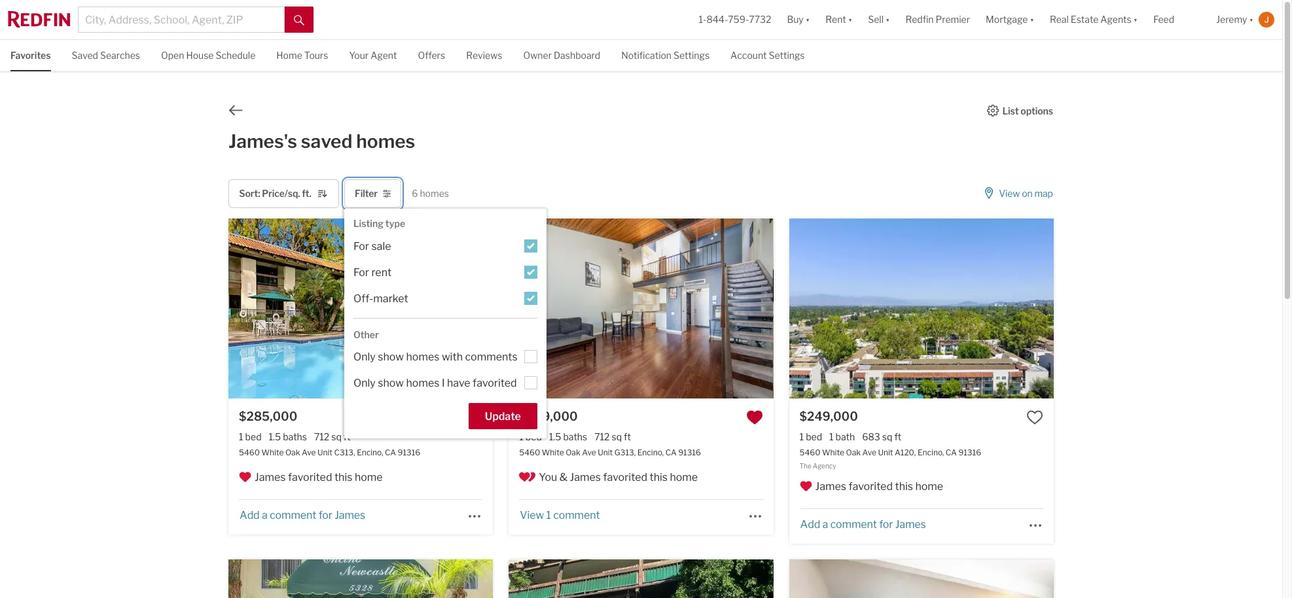 Task type: locate. For each thing, give the bounding box(es) containing it.
encino, for $285,000
[[357, 448, 383, 458]]

1 encino, from the left
[[357, 448, 383, 458]]

2 photo of 5460 white oak ave unit d210, encino, ca 91316 image from the left
[[789, 560, 1054, 598]]

5460 up the
[[800, 448, 821, 458]]

▾
[[806, 14, 810, 25], [848, 14, 853, 25], [886, 14, 890, 25], [1030, 14, 1035, 25], [1134, 14, 1138, 25], [1250, 14, 1254, 25]]

1 horizontal spatial ca
[[666, 448, 677, 458]]

encino, right c313,
[[357, 448, 383, 458]]

james's
[[229, 130, 297, 153]]

2 horizontal spatial encino,
[[918, 448, 944, 458]]

5460 for $269,000
[[519, 448, 540, 458]]

white inside 5460 white oak ave unit a120, encino, ca 91316 the agency
[[822, 448, 845, 458]]

baths
[[283, 432, 307, 443], [563, 432, 587, 443]]

1 horizontal spatial view
[[999, 188, 1020, 199]]

sq
[[331, 432, 342, 443], [612, 432, 622, 443], [883, 432, 893, 443]]

show down only show homes with comments in the bottom of the page
[[378, 377, 404, 390]]

view
[[999, 188, 1020, 199], [520, 510, 544, 522]]

3 91316 from the left
[[959, 448, 982, 458]]

james favorited this home down the 5460 white oak ave unit c313, encino, ca 91316
[[255, 472, 383, 484]]

ca
[[385, 448, 396, 458], [666, 448, 677, 458], [946, 448, 957, 458]]

1 up the
[[800, 432, 804, 443]]

bed down $249,000
[[806, 432, 822, 443]]

favorite button checkbox for $249,000
[[1027, 409, 1044, 426]]

0 horizontal spatial 91316
[[398, 448, 421, 458]]

1 sq from the left
[[331, 432, 342, 443]]

option group containing for sale
[[354, 232, 537, 311]]

0 horizontal spatial 1 bed
[[239, 432, 262, 443]]

▾ right sell
[[886, 14, 890, 25]]

1 unit from the left
[[318, 448, 333, 458]]

1 ▾ from the left
[[806, 14, 810, 25]]

ca inside 5460 white oak ave unit a120, encino, ca 91316 the agency
[[946, 448, 957, 458]]

james favorited this home down 5460 white oak ave unit a120, encino, ca 91316 the agency
[[816, 481, 944, 493]]

1 horizontal spatial this
[[650, 472, 668, 484]]

c313,
[[334, 448, 355, 458]]

91316 right "a120,"
[[959, 448, 982, 458]]

1
[[239, 432, 243, 443], [519, 432, 524, 443], [800, 432, 804, 443], [830, 432, 834, 443], [546, 510, 551, 522]]

2 91316 from the left
[[678, 448, 701, 458]]

favorites
[[10, 50, 51, 61]]

james's saved homes
[[229, 130, 415, 153]]

1 horizontal spatial 1.5
[[549, 432, 561, 443]]

account settings link
[[731, 40, 805, 70]]

▾ left user photo
[[1250, 14, 1254, 25]]

oak down the $285,000
[[285, 448, 300, 458]]

1 vertical spatial only
[[354, 377, 376, 390]]

for left rent
[[354, 266, 369, 279]]

1 horizontal spatial 1.5 baths
[[549, 432, 587, 443]]

bed down $269,000 on the bottom
[[526, 432, 542, 443]]

white for $269,000
[[542, 448, 564, 458]]

option group containing only show homes with comments
[[354, 343, 537, 396]]

favorited down comments
[[473, 377, 517, 390]]

2 horizontal spatial white
[[822, 448, 845, 458]]

1 white from the left
[[262, 448, 284, 458]]

ave down "683"
[[863, 448, 877, 458]]

3 5460 from the left
[[800, 448, 821, 458]]

homes up 'only show homes i have favorited'
[[406, 351, 440, 364]]

have
[[447, 377, 471, 390]]

0 horizontal spatial bed
[[245, 432, 262, 443]]

1 vertical spatial view
[[520, 510, 544, 522]]

ave left c313,
[[302, 448, 316, 458]]

1 favorite button image from the left
[[746, 409, 763, 426]]

1 show from the top
[[378, 351, 404, 364]]

ft for $269,000
[[624, 432, 631, 443]]

this
[[335, 472, 353, 484], [650, 472, 668, 484], [895, 481, 913, 493]]

dialog
[[344, 209, 547, 439]]

1 5460 from the left
[[239, 448, 260, 458]]

2 horizontal spatial oak
[[846, 448, 861, 458]]

sell
[[868, 14, 884, 25]]

1 option group from the top
[[354, 232, 537, 311]]

ft up c313,
[[344, 432, 351, 443]]

2 horizontal spatial ft
[[895, 432, 902, 443]]

favorite button image
[[466, 409, 483, 426]]

1 vertical spatial show
[[378, 377, 404, 390]]

0 horizontal spatial ave
[[302, 448, 316, 458]]

91316 right g313,
[[678, 448, 701, 458]]

white up agency
[[822, 448, 845, 458]]

for left sale
[[354, 240, 369, 253]]

only for only show homes i have favorited
[[354, 377, 376, 390]]

712
[[314, 432, 330, 443], [595, 432, 610, 443]]

2 only from the top
[[354, 377, 376, 390]]

1 down the $285,000
[[239, 432, 243, 443]]

photo of 5460 white oak ave unit d210, encino, ca 91316 image
[[525, 560, 790, 598], [789, 560, 1054, 598], [1054, 560, 1293, 598]]

0 vertical spatial for
[[354, 240, 369, 253]]

encino, inside 5460 white oak ave unit a120, encino, ca 91316 the agency
[[918, 448, 944, 458]]

you & james favorited this home
[[539, 472, 698, 484]]

▾ right agents
[[1134, 14, 1138, 25]]

encino,
[[357, 448, 383, 458], [638, 448, 664, 458], [918, 448, 944, 458]]

1 photo of 5328 newcastle ave unit 12, encino, ca 91316 image from the left
[[0, 560, 229, 598]]

baths down the $285,000
[[283, 432, 307, 443]]

sq for $269,000
[[612, 432, 622, 443]]

0 horizontal spatial encino,
[[357, 448, 383, 458]]

ft
[[344, 432, 351, 443], [624, 432, 631, 443], [895, 432, 902, 443]]

1.5 baths down $269,000 on the bottom
[[549, 432, 587, 443]]

photo of 5460 white oak ave unit g313, encino, ca 91316 image
[[244, 219, 509, 399], [509, 219, 774, 399], [774, 219, 1038, 399]]

2 ave from the left
[[582, 448, 596, 458]]

5460 white oak ave unit c313, encino, ca 91316
[[239, 448, 421, 458]]

1.5 for $285,000
[[269, 432, 281, 443]]

1 horizontal spatial bed
[[526, 432, 542, 443]]

▾ right buy
[[806, 14, 810, 25]]

1 vertical spatial option group
[[354, 343, 537, 396]]

mortgage ▾
[[986, 14, 1035, 25]]

buy ▾
[[787, 14, 810, 25]]

1 horizontal spatial baths
[[563, 432, 587, 443]]

3 unit from the left
[[878, 448, 893, 458]]

1 oak from the left
[[285, 448, 300, 458]]

2 bed from the left
[[526, 432, 542, 443]]

1 horizontal spatial oak
[[566, 448, 581, 458]]

4 ▾ from the left
[[1030, 14, 1035, 25]]

view 1 comment button
[[519, 510, 601, 522]]

baths down $269,000 on the bottom
[[563, 432, 587, 443]]

1 for from the top
[[354, 240, 369, 253]]

favorite button checkbox for $285,000
[[466, 409, 483, 426]]

1.5 baths
[[269, 432, 307, 443], [549, 432, 587, 443]]

3 ave from the left
[[863, 448, 877, 458]]

your
[[349, 50, 369, 61]]

2 ca from the left
[[666, 448, 677, 458]]

1 only from the top
[[354, 351, 376, 364]]

3 ca from the left
[[946, 448, 957, 458]]

view left on
[[999, 188, 1020, 199]]

open house schedule
[[161, 50, 256, 61]]

ca right g313,
[[666, 448, 677, 458]]

homes right 6
[[420, 188, 449, 199]]

2 sq from the left
[[612, 432, 622, 443]]

712 for $285,000
[[314, 432, 330, 443]]

ft up g313,
[[624, 432, 631, 443]]

favorite button checkbox
[[466, 409, 483, 426], [1027, 409, 1044, 426]]

2 settings from the left
[[769, 50, 805, 61]]

view 1 comment
[[520, 510, 600, 522]]

2 horizontal spatial sq
[[883, 432, 893, 443]]

user photo image
[[1259, 12, 1275, 28]]

1-844-759-7732
[[699, 14, 772, 25]]

ave
[[302, 448, 316, 458], [582, 448, 596, 458], [863, 448, 877, 458]]

1 favorite button checkbox from the left
[[466, 409, 483, 426]]

i
[[442, 377, 445, 390]]

reviews link
[[466, 40, 503, 70]]

oak up &
[[566, 448, 581, 458]]

homes
[[356, 130, 415, 153], [420, 188, 449, 199], [406, 351, 440, 364], [406, 377, 440, 390]]

show down other
[[378, 351, 404, 364]]

2 1.5 baths from the left
[[549, 432, 587, 443]]

encino, right "a120,"
[[918, 448, 944, 458]]

offers
[[418, 50, 445, 61]]

this down 5460 white oak ave unit g313, encino, ca 91316
[[650, 472, 668, 484]]

1 horizontal spatial settings
[[769, 50, 805, 61]]

1 712 sq ft from the left
[[314, 432, 351, 443]]

0 vertical spatial view
[[999, 188, 1020, 199]]

1 horizontal spatial 5460
[[519, 448, 540, 458]]

photo of 5460 white oak ave unit a120, encino, ca 91316 image
[[525, 219, 790, 399], [789, 219, 1054, 399], [1054, 219, 1293, 399]]

0 horizontal spatial add a comment for james button
[[239, 510, 366, 522]]

favorite button image for $249,000
[[1027, 409, 1044, 426]]

1 horizontal spatial james favorited this home
[[816, 481, 944, 493]]

91316
[[398, 448, 421, 458], [678, 448, 701, 458], [959, 448, 982, 458]]

mortgage
[[986, 14, 1028, 25]]

premier
[[936, 14, 970, 25]]

encino, for $269,000
[[638, 448, 664, 458]]

photo of 5460 white oak ave., #j303, encino, ca 91316 image
[[244, 560, 509, 598], [509, 560, 774, 598], [774, 560, 1038, 598]]

2 horizontal spatial unit
[[878, 448, 893, 458]]

2 white from the left
[[542, 448, 564, 458]]

1 1.5 from the left
[[269, 432, 281, 443]]

list
[[1003, 105, 1019, 116]]

3 ▾ from the left
[[886, 14, 890, 25]]

settings down buy
[[769, 50, 805, 61]]

2 favorite button checkbox from the left
[[1027, 409, 1044, 426]]

3 bed from the left
[[806, 432, 822, 443]]

unit left g313,
[[598, 448, 613, 458]]

sq for $249,000
[[883, 432, 893, 443]]

oak inside 5460 white oak ave unit a120, encino, ca 91316 the agency
[[846, 448, 861, 458]]

0 vertical spatial option group
[[354, 232, 537, 311]]

2 712 from the left
[[595, 432, 610, 443]]

2 horizontal spatial 5460
[[800, 448, 821, 458]]

unit for $269,000
[[598, 448, 613, 458]]

1 horizontal spatial add a comment for james button
[[800, 519, 927, 531]]

1 horizontal spatial 712 sq ft
[[595, 432, 631, 443]]

2 5460 from the left
[[519, 448, 540, 458]]

0 horizontal spatial oak
[[285, 448, 300, 458]]

homes for only show homes with comments
[[406, 351, 440, 364]]

0 horizontal spatial home
[[355, 472, 383, 484]]

1 bed down $269,000 on the bottom
[[519, 432, 542, 443]]

mortgage ▾ button
[[986, 0, 1035, 39]]

0 horizontal spatial baths
[[283, 432, 307, 443]]

2 1 bed from the left
[[519, 432, 542, 443]]

0 horizontal spatial white
[[262, 448, 284, 458]]

settings for notification settings
[[674, 50, 710, 61]]

1 horizontal spatial comment
[[553, 510, 600, 522]]

712 sq ft
[[314, 432, 351, 443], [595, 432, 631, 443]]

3 oak from the left
[[846, 448, 861, 458]]

0 horizontal spatial favorite button checkbox
[[466, 409, 483, 426]]

▾ right mortgage
[[1030, 14, 1035, 25]]

2 1.5 from the left
[[549, 432, 561, 443]]

2 ▾ from the left
[[848, 14, 853, 25]]

5460 down the $285,000
[[239, 448, 260, 458]]

1 horizontal spatial ft
[[624, 432, 631, 443]]

jeremy ▾
[[1217, 14, 1254, 25]]

the
[[800, 463, 812, 470]]

2 show from the top
[[378, 377, 404, 390]]

ca right "a120,"
[[946, 448, 957, 458]]

1 left bath
[[830, 432, 834, 443]]

submit search image
[[294, 15, 304, 25]]

2 baths from the left
[[563, 432, 587, 443]]

3 photo of 5460 white oak ave unit a120, encino, ca 91316 image from the left
[[1054, 219, 1293, 399]]

1 ave from the left
[[302, 448, 316, 458]]

comment for $269,000
[[553, 510, 600, 522]]

1 horizontal spatial 91316
[[678, 448, 701, 458]]

1.5 baths for $285,000
[[269, 432, 307, 443]]

1 vertical spatial for
[[354, 266, 369, 279]]

unit down 683 sq ft on the right bottom
[[878, 448, 893, 458]]

0 horizontal spatial 712 sq ft
[[314, 432, 351, 443]]

▾ for jeremy ▾
[[1250, 14, 1254, 25]]

1 horizontal spatial 712
[[595, 432, 610, 443]]

0 horizontal spatial ca
[[385, 448, 396, 458]]

1 baths from the left
[[283, 432, 307, 443]]

0 horizontal spatial comment
[[270, 510, 316, 522]]

only
[[354, 351, 376, 364], [354, 377, 376, 390]]

option group
[[354, 232, 537, 311], [354, 343, 537, 396]]

encino, right g313,
[[638, 448, 664, 458]]

1.5 down $269,000 on the bottom
[[549, 432, 561, 443]]

filter button
[[344, 179, 401, 208]]

add a comment for james
[[240, 510, 365, 522], [801, 519, 926, 531]]

0 vertical spatial show
[[378, 351, 404, 364]]

1 photo of 5460 white oak ave unit a120, encino, ca 91316 image from the left
[[525, 219, 790, 399]]

2 for from the top
[[354, 266, 369, 279]]

james favorited this home
[[255, 472, 383, 484], [816, 481, 944, 493]]

white up you
[[542, 448, 564, 458]]

1 bath
[[830, 432, 855, 443]]

favorited down the 5460 white oak ave unit c313, encino, ca 91316
[[288, 472, 332, 484]]

oak
[[285, 448, 300, 458], [566, 448, 581, 458], [846, 448, 861, 458]]

2 favorite button image from the left
[[1027, 409, 1044, 426]]

3 photo of 5460 white oak ave unit d210, encino, ca 91316 image from the left
[[1054, 560, 1293, 598]]

3 white from the left
[[822, 448, 845, 458]]

photo of 5328 newcastle ave unit 12, encino, ca 91316 image
[[0, 560, 229, 598], [229, 560, 493, 598], [493, 560, 758, 598]]

1 ft from the left
[[344, 432, 351, 443]]

ave for $285,000
[[302, 448, 316, 458]]

1.5
[[269, 432, 281, 443], [549, 432, 561, 443]]

0 horizontal spatial 712
[[314, 432, 330, 443]]

5460 inside 5460 white oak ave unit a120, encino, ca 91316 the agency
[[800, 448, 821, 458]]

1.5 down the $285,000
[[269, 432, 281, 443]]

3 ft from the left
[[895, 432, 902, 443]]

2 encino, from the left
[[638, 448, 664, 458]]

1 horizontal spatial ave
[[582, 448, 596, 458]]

0 horizontal spatial sq
[[331, 432, 342, 443]]

favorited
[[473, 377, 517, 390], [288, 472, 332, 484], [603, 472, 648, 484], [849, 481, 893, 493]]

bed down the $285,000
[[245, 432, 262, 443]]

1 1 bed from the left
[[239, 432, 262, 443]]

home tours
[[277, 50, 328, 61]]

1 bed down the $285,000
[[239, 432, 262, 443]]

favorite button image
[[746, 409, 763, 426], [1027, 409, 1044, 426]]

add
[[240, 510, 260, 522], [801, 519, 821, 531]]

0 horizontal spatial 1.5 baths
[[269, 432, 307, 443]]

2 horizontal spatial ave
[[863, 448, 877, 458]]

:
[[258, 188, 260, 199]]

City, Address, School, Agent, ZIP search field
[[78, 7, 285, 33]]

a120,
[[895, 448, 916, 458]]

3 1 bed from the left
[[800, 432, 822, 443]]

3 sq from the left
[[883, 432, 893, 443]]

owner
[[523, 50, 552, 61]]

white for $285,000
[[262, 448, 284, 458]]

oak down bath
[[846, 448, 861, 458]]

agent
[[371, 50, 397, 61]]

ave left g313,
[[582, 448, 596, 458]]

712 sq ft up 5460 white oak ave unit g313, encino, ca 91316
[[595, 432, 631, 443]]

tours
[[304, 50, 328, 61]]

bed for $269,000
[[526, 432, 542, 443]]

0 horizontal spatial 5460
[[239, 448, 260, 458]]

bed for $285,000
[[245, 432, 262, 443]]

5 ▾ from the left
[[1134, 14, 1138, 25]]

only for only show homes with comments
[[354, 351, 376, 364]]

agency
[[813, 463, 836, 470]]

settings down 1-
[[674, 50, 710, 61]]

0 horizontal spatial favorite button image
[[746, 409, 763, 426]]

2 option group from the top
[[354, 343, 537, 396]]

1 horizontal spatial favorite button checkbox
[[1027, 409, 1044, 426]]

add a comment for james button
[[239, 510, 366, 522], [800, 519, 927, 531]]

you
[[539, 472, 557, 484]]

view inside button
[[999, 188, 1020, 199]]

2 horizontal spatial this
[[895, 481, 913, 493]]

ft up "a120,"
[[895, 432, 902, 443]]

$269,000
[[519, 410, 578, 424]]

712 sq ft up the 5460 white oak ave unit c313, encino, ca 91316
[[314, 432, 351, 443]]

2 photo of 5460 white oak ave unit a120, encino, ca 91316 image from the left
[[789, 219, 1054, 399]]

owner dashboard link
[[523, 40, 601, 70]]

91316 right c313,
[[398, 448, 421, 458]]

▾ right rent
[[848, 14, 853, 25]]

2 oak from the left
[[566, 448, 581, 458]]

3 encino, from the left
[[918, 448, 944, 458]]

3 photo of 5328 newcastle ave unit 12, encino, ca 91316 image from the left
[[493, 560, 758, 598]]

5460 up you
[[519, 448, 540, 458]]

1 bed down $249,000
[[800, 432, 822, 443]]

sq up the 5460 white oak ave unit c313, encino, ca 91316
[[331, 432, 342, 443]]

2 horizontal spatial ca
[[946, 448, 957, 458]]

list options
[[1003, 105, 1053, 116]]

1 horizontal spatial unit
[[598, 448, 613, 458]]

homes left "i"
[[406, 377, 440, 390]]

1 712 from the left
[[314, 432, 330, 443]]

unit left c313,
[[318, 448, 333, 458]]

1 for $249,000
[[800, 432, 804, 443]]

photo of 5460 white oak ave unit c313, encino, ca 91316 image
[[0, 219, 229, 399], [229, 219, 493, 399], [493, 219, 758, 399]]

this down c313,
[[335, 472, 353, 484]]

1 horizontal spatial 1 bed
[[519, 432, 542, 443]]

unit
[[318, 448, 333, 458], [598, 448, 613, 458], [878, 448, 893, 458]]

1 bed from the left
[[245, 432, 262, 443]]

homes up filter popup button
[[356, 130, 415, 153]]

redfin
[[906, 14, 934, 25]]

white down the $285,000
[[262, 448, 284, 458]]

712 up 5460 white oak ave unit g313, encino, ca 91316
[[595, 432, 610, 443]]

712 up the 5460 white oak ave unit c313, encino, ca 91316
[[314, 432, 330, 443]]

this down 5460 white oak ave unit a120, encino, ca 91316 the agency
[[895, 481, 913, 493]]

2 horizontal spatial bed
[[806, 432, 822, 443]]

2 712 sq ft from the left
[[595, 432, 631, 443]]

0 vertical spatial only
[[354, 351, 376, 364]]

1 settings from the left
[[674, 50, 710, 61]]

ave inside 5460 white oak ave unit a120, encino, ca 91316 the agency
[[863, 448, 877, 458]]

filter
[[355, 188, 378, 199]]

2 ft from the left
[[624, 432, 631, 443]]

saved
[[301, 130, 353, 153]]

0 horizontal spatial 1.5
[[269, 432, 281, 443]]

6 ▾ from the left
[[1250, 14, 1254, 25]]

sq up 5460 white oak ave unit g313, encino, ca 91316
[[612, 432, 622, 443]]

3 photo of 5460 white oak ave., #j303, encino, ca 91316 image from the left
[[774, 560, 1038, 598]]

1 1.5 baths from the left
[[269, 432, 307, 443]]

homes for james's saved homes
[[356, 130, 415, 153]]

▾ for mortgage ▾
[[1030, 14, 1035, 25]]

0 horizontal spatial unit
[[318, 448, 333, 458]]

2 horizontal spatial 91316
[[959, 448, 982, 458]]

view down you
[[520, 510, 544, 522]]

0 horizontal spatial view
[[520, 510, 544, 522]]

1 91316 from the left
[[398, 448, 421, 458]]

show
[[378, 351, 404, 364], [378, 377, 404, 390]]

1 down update on the bottom left
[[519, 432, 524, 443]]

2 unit from the left
[[598, 448, 613, 458]]

1 horizontal spatial for
[[879, 519, 893, 531]]

1 horizontal spatial white
[[542, 448, 564, 458]]

0 horizontal spatial ft
[[344, 432, 351, 443]]

bed for $249,000
[[806, 432, 822, 443]]

1.5 baths down the $285,000
[[269, 432, 307, 443]]

0 horizontal spatial settings
[[674, 50, 710, 61]]

1 ca from the left
[[385, 448, 396, 458]]

ca right c313,
[[385, 448, 396, 458]]

jeremy
[[1217, 14, 1248, 25]]

mortgage ▾ button
[[978, 0, 1042, 39]]

view for view 1 comment
[[520, 510, 544, 522]]

1 horizontal spatial sq
[[612, 432, 622, 443]]

1 horizontal spatial encino,
[[638, 448, 664, 458]]

buy ▾ button
[[787, 0, 810, 39]]

sq right "683"
[[883, 432, 893, 443]]

2 horizontal spatial 1 bed
[[800, 432, 822, 443]]

712 sq ft for $269,000
[[595, 432, 631, 443]]

1 horizontal spatial favorite button image
[[1027, 409, 1044, 426]]



Task type: vqa. For each thing, say whether or not it's contained in the screenshot.
option group
yes



Task type: describe. For each thing, give the bounding box(es) containing it.
for rent
[[354, 266, 392, 279]]

your agent link
[[349, 40, 397, 70]]

1.5 baths for $269,000
[[549, 432, 587, 443]]

notification settings
[[621, 50, 710, 61]]

other
[[354, 329, 379, 340]]

agents
[[1101, 14, 1132, 25]]

▾ for buy ▾
[[806, 14, 810, 25]]

comment for $285,000
[[270, 510, 316, 522]]

sell ▾
[[868, 14, 890, 25]]

2 photo of 5460 white oak ave unit c313, encino, ca 91316 image from the left
[[229, 219, 493, 399]]

ft for $249,000
[[895, 432, 902, 443]]

notification
[[621, 50, 672, 61]]

favorited down 5460 white oak ave unit a120, encino, ca 91316 the agency
[[849, 481, 893, 493]]

1 down you
[[546, 510, 551, 522]]

0 horizontal spatial james favorited this home
[[255, 472, 383, 484]]

dialog containing for sale
[[344, 209, 547, 439]]

844-
[[707, 14, 728, 25]]

real estate agents ▾
[[1050, 14, 1138, 25]]

listing
[[354, 218, 384, 229]]

1-
[[699, 14, 707, 25]]

homes for only show homes i have favorited
[[406, 377, 440, 390]]

1 for $269,000
[[519, 432, 524, 443]]

0 horizontal spatial add a comment for james
[[240, 510, 365, 522]]

open house schedule link
[[161, 40, 256, 70]]

sale
[[372, 240, 391, 253]]

favorites link
[[10, 40, 51, 70]]

712 for $269,000
[[595, 432, 610, 443]]

account settings
[[731, 50, 805, 61]]

feed button
[[1146, 0, 1209, 39]]

real
[[1050, 14, 1069, 25]]

home tours link
[[277, 40, 328, 70]]

sell ▾ button
[[868, 0, 890, 39]]

1 horizontal spatial add
[[801, 519, 821, 531]]

listing type
[[354, 218, 405, 229]]

$285,000
[[239, 410, 297, 424]]

sort
[[239, 188, 258, 199]]

settings for account settings
[[769, 50, 805, 61]]

favorite button checkbox
[[746, 409, 763, 426]]

1 bed for $249,000
[[800, 432, 822, 443]]

unit inside 5460 white oak ave unit a120, encino, ca 91316 the agency
[[878, 448, 893, 458]]

1 horizontal spatial add a comment for james
[[801, 519, 926, 531]]

ave for $269,000
[[582, 448, 596, 458]]

1.5 for $269,000
[[549, 432, 561, 443]]

home
[[277, 50, 302, 61]]

saved
[[72, 50, 98, 61]]

market
[[373, 293, 408, 305]]

91316 inside 5460 white oak ave unit a120, encino, ca 91316 the agency
[[959, 448, 982, 458]]

house
[[186, 50, 214, 61]]

unit for $285,000
[[318, 448, 333, 458]]

only show homes i have favorited
[[354, 377, 517, 390]]

option group for listing type
[[354, 232, 537, 311]]

2 horizontal spatial home
[[916, 481, 944, 493]]

1 bed for $269,000
[[519, 432, 542, 443]]

for sale
[[354, 240, 391, 253]]

baths for $269,000
[[563, 432, 587, 443]]

rent
[[826, 14, 846, 25]]

account
[[731, 50, 767, 61]]

redfin premier
[[906, 14, 970, 25]]

for for for rent
[[354, 266, 369, 279]]

ft for $285,000
[[344, 432, 351, 443]]

0 horizontal spatial add
[[240, 510, 260, 522]]

6 homes
[[412, 188, 449, 199]]

▾ for sell ▾
[[886, 14, 890, 25]]

rent ▾ button
[[826, 0, 853, 39]]

oak for $269,000
[[566, 448, 581, 458]]

1 photo of 5460 white oak ave unit g313, encino, ca 91316 image from the left
[[244, 219, 509, 399]]

2 photo of 5328 newcastle ave unit 12, encino, ca 91316 image from the left
[[229, 560, 493, 598]]

show for only show homes i have favorited
[[378, 377, 404, 390]]

real estate agents ▾ button
[[1042, 0, 1146, 39]]

759-
[[728, 14, 749, 25]]

view for view on map
[[999, 188, 1020, 199]]

your agent
[[349, 50, 397, 61]]

searches
[[100, 50, 140, 61]]

comments
[[465, 351, 518, 364]]

list options button
[[986, 104, 1054, 116]]

rent ▾ button
[[818, 0, 861, 39]]

1 horizontal spatial a
[[823, 519, 828, 531]]

683 sq ft
[[863, 432, 902, 443]]

6
[[412, 188, 418, 199]]

&
[[560, 472, 568, 484]]

buy
[[787, 14, 804, 25]]

on
[[1022, 188, 1033, 199]]

baths for $285,000
[[283, 432, 307, 443]]

option group for other
[[354, 343, 537, 396]]

1-844-759-7732 link
[[699, 14, 772, 25]]

683
[[863, 432, 881, 443]]

sell ▾ button
[[861, 0, 898, 39]]

feed
[[1154, 14, 1175, 25]]

buy ▾ button
[[779, 0, 818, 39]]

off-market
[[354, 293, 408, 305]]

show for only show homes with comments
[[378, 351, 404, 364]]

rent ▾
[[826, 14, 853, 25]]

favorited inside option group
[[473, 377, 517, 390]]

estate
[[1071, 14, 1099, 25]]

1 for $285,000
[[239, 432, 243, 443]]

2 horizontal spatial comment
[[831, 519, 877, 531]]

owner dashboard
[[523, 50, 601, 61]]

3 photo of 5460 white oak ave unit g313, encino, ca 91316 image from the left
[[774, 219, 1038, 399]]

$249,000
[[800, 410, 858, 424]]

schedule
[[216, 50, 256, 61]]

notification settings link
[[621, 40, 710, 70]]

oak for $285,000
[[285, 448, 300, 458]]

sq for $285,000
[[331, 432, 342, 443]]

1 photo of 5460 white oak ave unit c313, encino, ca 91316 image from the left
[[0, 219, 229, 399]]

0 horizontal spatial for
[[319, 510, 333, 522]]

favorite button image for $269,000
[[746, 409, 763, 426]]

update button
[[469, 404, 537, 430]]

saved searches link
[[72, 40, 140, 70]]

2 photo of 5460 white oak ave unit g313, encino, ca 91316 image from the left
[[509, 219, 774, 399]]

1 bed for $285,000
[[239, 432, 262, 443]]

saved searches
[[72, 50, 140, 61]]

offers link
[[418, 40, 445, 70]]

712 sq ft for $285,000
[[314, 432, 351, 443]]

bath
[[836, 432, 855, 443]]

5460 for $285,000
[[239, 448, 260, 458]]

0 horizontal spatial this
[[335, 472, 353, 484]]

ft.
[[302, 188, 312, 199]]

91316 for $285,000
[[398, 448, 421, 458]]

1 horizontal spatial home
[[670, 472, 698, 484]]

0 horizontal spatial a
[[262, 510, 268, 522]]

off-
[[354, 293, 373, 305]]

91316 for $269,000
[[678, 448, 701, 458]]

1 photo of 5460 white oak ave., #j303, encino, ca 91316 image from the left
[[244, 560, 509, 598]]

5460 white oak ave unit g313, encino, ca 91316
[[519, 448, 701, 458]]

2 photo of 5460 white oak ave., #j303, encino, ca 91316 image from the left
[[509, 560, 774, 598]]

▾ for rent ▾
[[848, 14, 853, 25]]

ca for $269,000
[[666, 448, 677, 458]]

g313,
[[615, 448, 636, 458]]

real estate agents ▾ link
[[1050, 0, 1138, 39]]

ca for $285,000
[[385, 448, 396, 458]]

1 photo of 5460 white oak ave unit d210, encino, ca 91316 image from the left
[[525, 560, 790, 598]]

for for for sale
[[354, 240, 369, 253]]

3 photo of 5460 white oak ave unit c313, encino, ca 91316 image from the left
[[493, 219, 758, 399]]

reviews
[[466, 50, 503, 61]]

update
[[485, 411, 521, 423]]

favorited down g313,
[[603, 472, 648, 484]]

view on map
[[999, 188, 1053, 199]]



